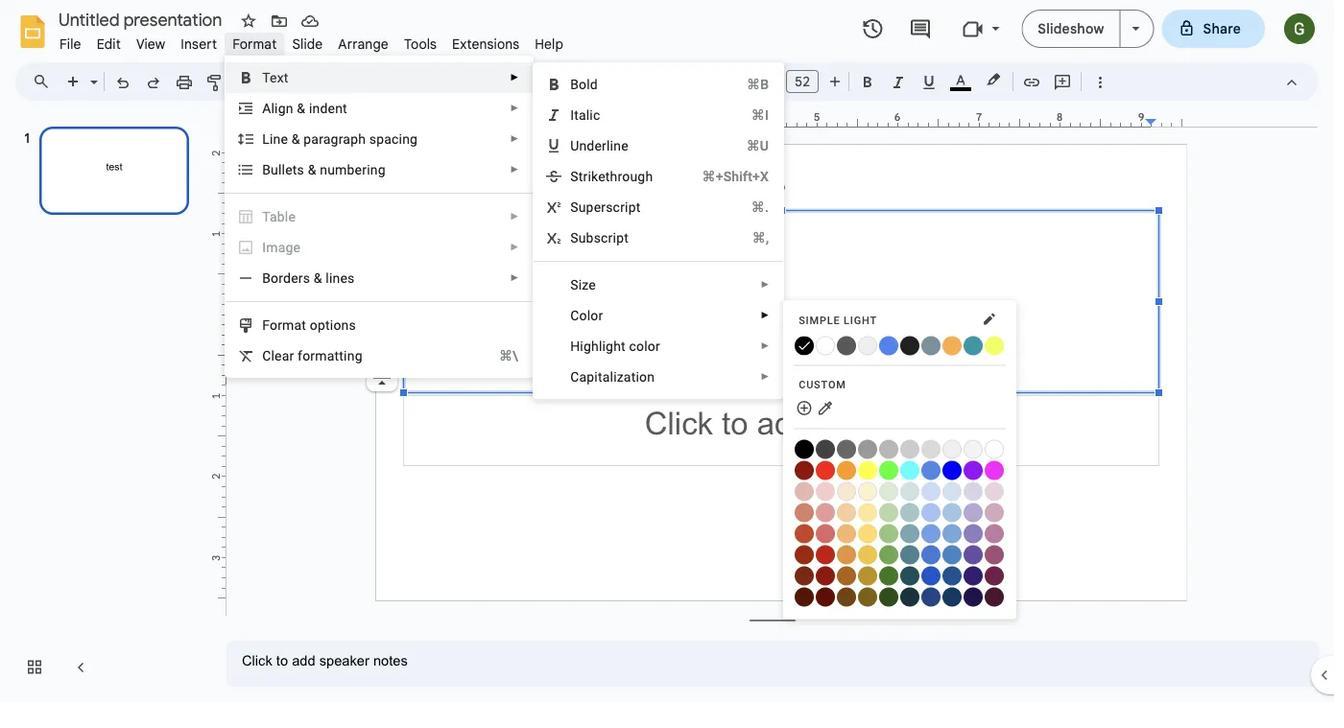 Task type: locate. For each thing, give the bounding box(es) containing it.
10 row from the top
[[795, 587, 1005, 607]]

numbering
[[320, 162, 386, 178]]

row
[[795, 336, 1005, 356], [795, 399, 844, 419], [795, 439, 1005, 459], [795, 460, 1005, 481], [795, 481, 1005, 502], [795, 503, 1005, 523], [795, 524, 1005, 544], [795, 545, 1005, 565], [795, 566, 1005, 586], [795, 587, 1005, 607]]

light orange 2 image
[[837, 504, 857, 523]]

theme color #eeff41, close to dark yellow 1 cell
[[985, 336, 1005, 356]]

navigation
[[0, 108, 211, 703]]

dark red 1 cell
[[816, 545, 836, 565]]

dark yellow 3 image
[[858, 588, 878, 607]]

& right s
[[308, 162, 316, 178]]

dark blue 1 cell
[[943, 545, 963, 565]]

new slide with layout image
[[85, 69, 98, 76]]

insert
[[181, 36, 217, 52]]

dark magenta 3 cell
[[985, 587, 1005, 607]]

yellow image
[[858, 461, 878, 481]]

format
[[232, 36, 277, 52], [262, 317, 306, 333]]

1 vertical spatial format
[[262, 317, 306, 333]]

theme color #212121, close to dark gray 30 image
[[901, 336, 920, 356]]

capitalization
[[570, 369, 655, 385]]

format inside menu item
[[232, 36, 277, 52]]

red berry image
[[795, 461, 814, 481]]

⌘\
[[499, 348, 519, 364]]

light blue 1 cell
[[943, 524, 963, 544]]

application containing slideshow
[[0, 0, 1334, 703]]

light cornflower blue 1 cell
[[922, 524, 942, 544]]

light red berry 3 image
[[795, 482, 814, 502]]

option
[[367, 361, 397, 392]]

dark purple 3 cell
[[964, 587, 984, 607]]

green cell
[[880, 460, 900, 481]]

light blue 1 image
[[943, 525, 962, 544]]

custom
[[799, 379, 846, 391]]

dark gray 1 image
[[880, 440, 899, 459]]

format up lear at the left of page
[[262, 317, 306, 333]]

borders & lines
[[262, 270, 355, 286]]

⌘+shift+x element
[[679, 167, 769, 186]]

lines
[[326, 270, 355, 286]]

clear formatting c element
[[262, 348, 368, 364]]

nderline
[[579, 138, 629, 154]]

light gray 3 cell
[[964, 439, 984, 459]]

&
[[297, 100, 306, 116], [292, 131, 300, 147], [308, 162, 316, 178], [314, 270, 322, 286]]

dark green 1 image
[[880, 546, 899, 565]]

bulle
[[262, 162, 293, 178]]

borders & lines q element
[[262, 270, 361, 286]]

menu containing b
[[533, 62, 785, 399]]

subscript r element
[[570, 230, 635, 246]]

cornflower blue cell
[[922, 460, 942, 481]]

light cornflower blue 3 image
[[922, 482, 941, 502]]

menu containing simple light
[[784, 300, 1017, 620]]

format down star option
[[232, 36, 277, 52]]

3 row from the top
[[795, 439, 1005, 459]]

► inside "table" menu item
[[510, 211, 520, 222]]

& right lign
[[297, 100, 306, 116]]

theme color #eeeeee, close to light gray 2 cell
[[858, 336, 879, 356]]

dark green 2 image
[[880, 567, 899, 586]]

align & indent a element
[[262, 100, 353, 116]]

light orange 1 image
[[837, 525, 857, 544]]

1 vertical spatial i
[[262, 240, 266, 255]]

gray image
[[901, 440, 920, 459]]

c lear formatting
[[262, 348, 363, 364]]

i
[[570, 107, 574, 123], [262, 240, 266, 255]]

light magenta 1 cell
[[985, 524, 1005, 544]]

red image
[[816, 461, 835, 481]]

light magenta 2 image
[[985, 504, 1004, 523]]

table 2 element
[[262, 209, 301, 225]]

light yellow 1 image
[[858, 525, 878, 544]]

light yellow 1 cell
[[858, 524, 879, 544]]

& right ine
[[292, 131, 300, 147]]

light gray 1 cell
[[922, 439, 942, 459]]

► left size
[[510, 273, 520, 284]]

h
[[570, 338, 580, 354]]

slide
[[292, 36, 323, 52]]

slideshow
[[1038, 20, 1105, 37]]

theme color #595959, close to dark gray 3 image
[[837, 336, 857, 356]]

subsc
[[570, 230, 608, 246]]

dark purple 2 cell
[[964, 566, 984, 586]]

light magenta 3 image
[[985, 482, 1004, 502]]

light red 2 cell
[[816, 503, 836, 523]]

dark purple 3 image
[[964, 588, 983, 607]]

light red 1 image
[[816, 525, 835, 544]]

i for m
[[262, 240, 266, 255]]

dark red 3 cell
[[816, 587, 836, 607]]

edit menu item
[[89, 33, 129, 55]]

dark orange 2 image
[[837, 567, 857, 586]]

black image
[[795, 440, 814, 459]]

view menu item
[[129, 33, 173, 55]]

dark cyan 3 cell
[[901, 587, 921, 607]]

blue cell
[[943, 460, 963, 481]]

edit
[[97, 36, 121, 52]]

paragraph
[[304, 131, 366, 147]]

►
[[510, 72, 520, 83], [510, 103, 520, 114], [510, 133, 520, 144], [510, 164, 520, 175], [510, 211, 520, 222], [510, 242, 520, 253], [510, 273, 520, 284], [761, 279, 770, 290], [761, 310, 770, 321], [761, 341, 770, 352], [761, 372, 770, 383]]

ipt
[[613, 230, 629, 246]]

0 vertical spatial format
[[232, 36, 277, 52]]

cyan cell
[[901, 460, 921, 481]]

0 horizontal spatial i
[[262, 240, 266, 255]]

dark magenta 1 image
[[985, 546, 1004, 565]]

r
[[608, 230, 613, 246]]

⌘+shift+x
[[702, 168, 769, 184]]

dark cornflower blue 3 image
[[922, 588, 941, 607]]

m
[[266, 240, 278, 255]]

light blue 2 image
[[943, 504, 962, 523]]

arrange menu item
[[331, 33, 396, 55]]

application
[[0, 0, 1334, 703]]

light orange 3 image
[[837, 482, 857, 502]]

i left age
[[262, 240, 266, 255]]

dark cornflower blue 2 cell
[[922, 566, 942, 586]]

light red berry 2 cell
[[795, 503, 815, 523]]

b old
[[570, 76, 598, 92]]

⌘b element
[[724, 75, 769, 94]]

talic
[[574, 107, 600, 123]]

theme color #eeff41, close to dark yellow 1 image
[[985, 336, 1004, 356]]

dark red berry 2 cell
[[795, 566, 815, 586]]

► left simple
[[761, 310, 770, 321]]

1 horizontal spatial i
[[570, 107, 574, 123]]

dark cyan 2 image
[[901, 567, 920, 586]]

9 row from the top
[[795, 566, 1005, 586]]

arrange
[[338, 36, 389, 52]]

theme color #eeeeee, close to light gray 2 image
[[858, 336, 878, 356]]

dark yellow 2 image
[[858, 567, 878, 586]]

light green 3 image
[[880, 482, 899, 502]]

light red berry 2 image
[[795, 504, 814, 523]]

old
[[579, 76, 598, 92]]

dark green 1 cell
[[880, 545, 900, 565]]

text s element
[[262, 70, 294, 85]]

theme color #78909c, close to light cyan 1 cell
[[922, 336, 942, 356]]

subsc r ipt
[[570, 230, 629, 246]]

i down b
[[570, 107, 574, 123]]

8 row from the top
[[795, 545, 1005, 565]]

light purple 3 cell
[[964, 481, 984, 502]]

a
[[262, 100, 271, 116]]

yellow cell
[[858, 460, 879, 481]]

⌘period element
[[729, 198, 769, 217]]

dark gray 3 cell
[[837, 439, 857, 459]]

dark gray 2 image
[[858, 440, 878, 459]]

light gray 2 image
[[943, 440, 962, 459]]

simple light
[[799, 315, 877, 327]]

menu item containing i
[[226, 232, 533, 263]]

borders
[[262, 270, 310, 286]]

► left s
[[510, 211, 520, 222]]

help
[[535, 36, 564, 52]]

1 row from the top
[[795, 336, 1005, 356]]

l
[[262, 131, 270, 147]]

dark blue 1 image
[[943, 546, 962, 565]]

dark gray 3 image
[[837, 440, 857, 459]]

dark magenta 1 cell
[[985, 545, 1005, 565]]

slide menu item
[[285, 33, 331, 55]]

0 vertical spatial i
[[570, 107, 574, 123]]

start slideshow (⌘+enter) image
[[1132, 27, 1140, 31]]

light cyan 3 cell
[[901, 481, 921, 502]]

menu containing text
[[225, 56, 534, 378]]

spacing
[[369, 131, 418, 147]]

light green 1 cell
[[880, 524, 900, 544]]

menu bar containing file
[[52, 25, 571, 57]]

dark red berry 1 cell
[[795, 545, 815, 565]]

Star checkbox
[[235, 8, 262, 35]]

theme color black image
[[795, 336, 814, 356]]

dark orange 2 cell
[[837, 566, 857, 586]]

menu
[[225, 56, 534, 378], [533, 62, 785, 399], [784, 300, 1017, 620]]

s
[[570, 199, 579, 215]]

theme color #ffab40, close to dark yellow 1 image
[[943, 336, 962, 356]]

light purple 2 image
[[964, 504, 983, 523]]

i inside menu item
[[262, 240, 266, 255]]

dark cyan 1 image
[[901, 546, 920, 565]]

superscript s element
[[570, 199, 647, 215]]

light green 1 image
[[880, 525, 899, 544]]

dark magenta 2 cell
[[985, 566, 1005, 586]]

⌘u
[[747, 138, 769, 154]]

s uperscript
[[570, 199, 641, 215]]

dark blue 2 cell
[[943, 566, 963, 586]]

share
[[1203, 20, 1241, 37]]

light orange 2 cell
[[837, 503, 857, 523]]

dark yellow 3 cell
[[858, 587, 879, 607]]

► left theme color black image in the right of the page
[[761, 341, 770, 352]]

purple cell
[[964, 460, 984, 481]]

⌘.
[[752, 199, 769, 215]]

menu item
[[226, 232, 533, 263]]

dark yellow 1 image
[[858, 546, 878, 565]]

i for talic
[[570, 107, 574, 123]]

i m age
[[262, 240, 301, 255]]

light blue 3 image
[[943, 482, 962, 502]]

age
[[278, 240, 301, 255]]

6 row from the top
[[795, 503, 1005, 523]]

light cornflower blue 1 image
[[922, 525, 941, 544]]

dark gray 2 cell
[[858, 439, 879, 459]]

dark orange 1 cell
[[837, 545, 857, 565]]

light green 2 image
[[880, 504, 899, 523]]

light orange 3 cell
[[837, 481, 857, 502]]

dark magenta 3 image
[[985, 588, 1004, 607]]

light cornflower blue 3 cell
[[922, 481, 942, 502]]

insert menu item
[[173, 33, 225, 55]]

format menu item
[[225, 33, 285, 55]]

u
[[570, 138, 579, 154]]

ethrough
[[598, 168, 653, 184]]

& left lines at the top left
[[314, 270, 322, 286]]

theme color #595959, close to dark gray 3 cell
[[837, 336, 857, 356]]

theme color #4285f4, close to cornflower blue image
[[880, 336, 899, 356]]

gray cell
[[901, 439, 921, 459]]



Task type: describe. For each thing, give the bounding box(es) containing it.
lign
[[271, 100, 293, 116]]

dark cornflower blue 1 cell
[[922, 545, 942, 565]]

► down extensions menu item
[[510, 103, 520, 114]]

light magenta 3 cell
[[985, 481, 1005, 502]]

line & paragraph spacing l element
[[262, 131, 424, 147]]

formatting
[[298, 348, 363, 364]]

light cornflower blue 2 cell
[[922, 503, 942, 523]]

dark red berry 3 image
[[795, 588, 814, 607]]

light magenta 1 image
[[985, 525, 1004, 544]]

dark cyan 3 image
[[901, 588, 920, 607]]

light green 2 cell
[[880, 503, 900, 523]]

purple image
[[964, 461, 983, 481]]

5 row from the top
[[795, 481, 1005, 502]]

⌘,
[[752, 230, 769, 246]]

dark red 2 image
[[816, 567, 835, 586]]

blue image
[[943, 461, 962, 481]]

light orange 1 cell
[[837, 524, 857, 544]]

7 row from the top
[[795, 524, 1005, 544]]

dark gray 4 cell
[[816, 439, 836, 459]]

light yellow 2 image
[[858, 504, 878, 523]]

black cell
[[795, 439, 815, 459]]

theme color #78909c, close to light cyan 1 image
[[922, 336, 941, 356]]

magenta image
[[985, 461, 1004, 481]]

dark cornflower blue 1 image
[[922, 546, 941, 565]]

⌘u element
[[724, 136, 769, 156]]

light
[[844, 315, 877, 327]]

t
[[293, 162, 297, 178]]

ine
[[270, 131, 288, 147]]

file menu item
[[52, 33, 89, 55]]

light red berry 1 image
[[795, 525, 814, 544]]

light red 3 cell
[[816, 481, 836, 502]]

dark cornflower blue 2 image
[[922, 567, 941, 586]]

4 row from the top
[[795, 460, 1005, 481]]

light cyan 2 image
[[901, 504, 920, 523]]

table
[[262, 209, 296, 225]]

uperscript
[[579, 199, 641, 215]]

highlight color h element
[[570, 338, 666, 354]]

dark red berry 1 image
[[795, 546, 814, 565]]

theme color white image
[[816, 336, 835, 356]]

b
[[570, 76, 579, 92]]

image m element
[[262, 240, 306, 255]]

menu bar inside menu bar "banner"
[[52, 25, 571, 57]]

indent
[[309, 100, 347, 116]]

size o element
[[570, 277, 602, 293]]

► left stri at the left of the page
[[510, 164, 520, 175]]

right margin image
[[1146, 112, 1187, 127]]

dark magenta 2 image
[[985, 567, 1004, 586]]

tools menu item
[[396, 33, 445, 55]]

light yellow 3 cell
[[858, 481, 879, 502]]

light gray 1 image
[[922, 440, 941, 459]]

extensions
[[452, 36, 520, 52]]

stri k ethrough
[[570, 168, 653, 184]]

light cornflower blue 2 image
[[922, 504, 941, 523]]

light purple 2 cell
[[964, 503, 984, 523]]

format options \ element
[[262, 317, 362, 333]]

light cyan 1 image
[[901, 525, 920, 544]]

cornflower blue image
[[922, 461, 941, 481]]

cyan image
[[901, 461, 920, 481]]

strikethrough k element
[[570, 168, 659, 184]]

dark yellow 1 cell
[[858, 545, 879, 565]]

light gray 3 image
[[964, 440, 983, 459]]

theme color #0097a7, close to dark blue 15 image
[[964, 336, 983, 356]]

light cyan 1 cell
[[901, 524, 921, 544]]

bold b element
[[570, 76, 604, 92]]

► down ⌘,
[[761, 279, 770, 290]]

red cell
[[816, 460, 836, 481]]

bulle t s & numbering
[[262, 162, 386, 178]]

light blue 2 cell
[[943, 503, 963, 523]]

theme color #0097a7, close to dark blue 15 cell
[[964, 336, 984, 356]]

light purple 3 image
[[964, 482, 983, 502]]

dark cornflower blue 3 cell
[[922, 587, 942, 607]]

theme color #4285f4, close to cornflower blue cell
[[880, 336, 900, 356]]

options
[[310, 317, 356, 333]]

dark gray 4 image
[[816, 440, 835, 459]]

help menu item
[[527, 33, 571, 55]]

dark cyan 2 cell
[[901, 566, 921, 586]]

lear
[[271, 348, 294, 364]]

light cyan 3 image
[[901, 482, 920, 502]]

dark red berry 3 cell
[[795, 587, 815, 607]]

dark purple 1 image
[[964, 546, 983, 565]]

dark blue 2 image
[[943, 567, 962, 586]]

red berry cell
[[795, 460, 815, 481]]

italic i element
[[570, 107, 606, 123]]

slideshow button
[[1022, 10, 1121, 48]]

light yellow 2 cell
[[858, 503, 879, 523]]

i talic
[[570, 107, 600, 123]]

u nderline
[[570, 138, 629, 154]]

► left u at the left top of page
[[510, 133, 520, 144]]

green image
[[880, 461, 899, 481]]

format for format
[[232, 36, 277, 52]]

dark orange 3 cell
[[837, 587, 857, 607]]

a lign & indent
[[262, 100, 347, 116]]

⌘comma element
[[729, 228, 769, 248]]

dark orange 1 image
[[837, 546, 857, 565]]

extensions menu item
[[445, 33, 527, 55]]

h ighlight color
[[570, 338, 660, 354]]

dark green 3 cell
[[880, 587, 900, 607]]

dark red berry 2 image
[[795, 567, 814, 586]]

dark red 1 image
[[816, 546, 835, 565]]

light purple 1 image
[[964, 525, 983, 544]]

color
[[570, 308, 603, 324]]

dark purple 2 image
[[964, 567, 983, 586]]

size
[[570, 277, 596, 293]]

k
[[591, 168, 598, 184]]

underline u element
[[570, 138, 634, 154]]

simple
[[799, 315, 841, 327]]

l ine & paragraph spacing
[[262, 131, 418, 147]]

color
[[629, 338, 660, 354]]

share button
[[1162, 10, 1265, 48]]

dark green 2 cell
[[880, 566, 900, 586]]

dark blue 3 image
[[943, 588, 962, 607]]

Font size field
[[786, 70, 827, 98]]

color d element
[[570, 308, 609, 324]]

stri
[[570, 168, 591, 184]]

dark red 2 cell
[[816, 566, 836, 586]]

capitalization 1 element
[[570, 369, 661, 385]]

c
[[262, 348, 271, 364]]

ighlight
[[580, 338, 626, 354]]

s
[[297, 162, 304, 178]]

shrink text on overflow image
[[369, 363, 396, 390]]

bullets & numbering t element
[[262, 162, 391, 178]]

dark orange 3 image
[[837, 588, 857, 607]]

menu bar banner
[[0, 0, 1334, 703]]

light red 1 cell
[[816, 524, 836, 544]]

text color image
[[950, 68, 972, 91]]

Menus field
[[24, 68, 66, 95]]

dark yellow 2 cell
[[858, 566, 879, 586]]

main toolbar
[[57, 67, 1116, 98]]

light red 2 image
[[816, 504, 835, 523]]

format for format options
[[262, 317, 306, 333]]

Rename text field
[[52, 8, 233, 31]]

custom button
[[794, 374, 1006, 397]]

► left custom at the right
[[761, 372, 770, 383]]

light red berry 3 cell
[[795, 481, 815, 502]]

theme color black cell
[[795, 336, 815, 356]]

Font size text field
[[787, 70, 818, 93]]

dark gray 1 cell
[[880, 439, 900, 459]]

light red 3 image
[[816, 482, 835, 502]]

file
[[60, 36, 81, 52]]

orange image
[[837, 461, 857, 481]]

⌘b
[[747, 76, 769, 92]]

dark green 3 image
[[880, 588, 899, 607]]

⌘backslash element
[[476, 347, 519, 366]]

highlight color image
[[983, 68, 1004, 91]]

dark red 3 image
[[816, 588, 835, 607]]

orange cell
[[837, 460, 857, 481]]

light cyan 2 cell
[[901, 503, 921, 523]]

magenta cell
[[985, 460, 1005, 481]]

dark purple 1 cell
[[964, 545, 984, 565]]

► down extensions at the left top
[[510, 72, 520, 83]]

2 row from the top
[[795, 399, 844, 419]]

dark cyan 1 cell
[[901, 545, 921, 565]]

light yellow 3 image
[[858, 482, 878, 502]]

theme color #212121, close to dark gray 30 cell
[[901, 336, 921, 356]]

► left subsc
[[510, 242, 520, 253]]

white image
[[985, 440, 1004, 459]]

view
[[136, 36, 165, 52]]

tools
[[404, 36, 437, 52]]

light magenta 2 cell
[[985, 503, 1005, 523]]

light blue 3 cell
[[943, 481, 963, 502]]

light purple 1 cell
[[964, 524, 984, 544]]

⌘i
[[752, 107, 769, 123]]

light red berry 1 cell
[[795, 524, 815, 544]]

text
[[262, 70, 289, 85]]

format options
[[262, 317, 356, 333]]



Task type: vqa. For each thing, say whether or not it's contained in the screenshot.
talic
yes



